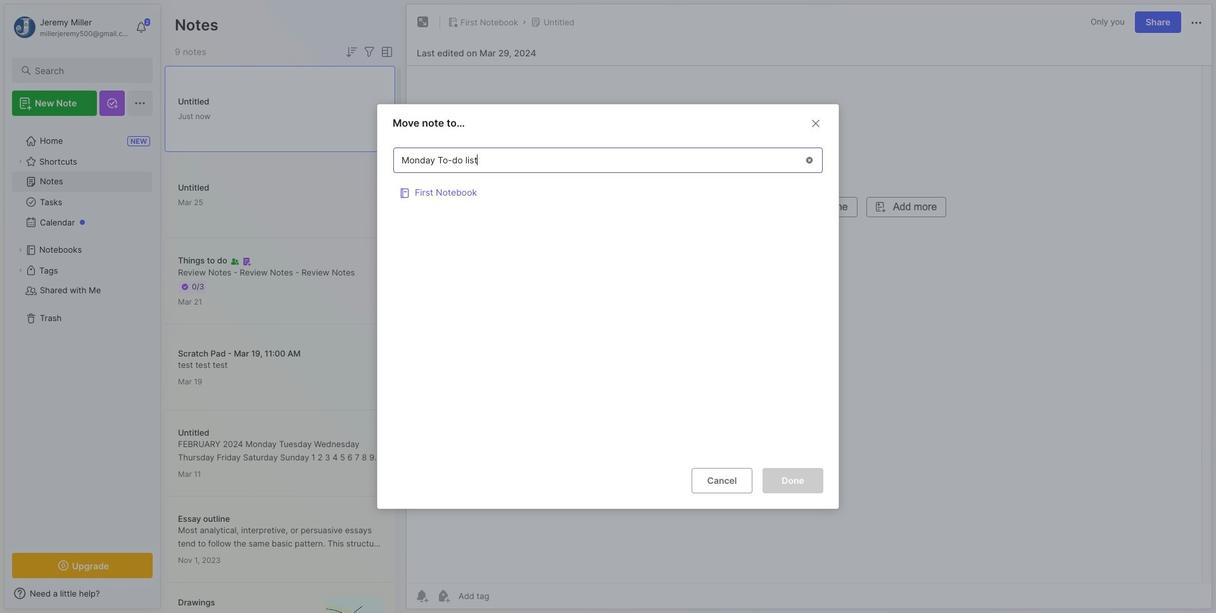 Task type: describe. For each thing, give the bounding box(es) containing it.
add tag image
[[436, 589, 451, 604]]

add a reminder image
[[415, 589, 430, 604]]

expand note image
[[416, 15, 431, 30]]

note window element
[[406, 4, 1213, 610]]

Find a location… text field
[[394, 150, 797, 171]]

expand notebooks image
[[16, 247, 24, 254]]

cell inside find a location field
[[394, 179, 823, 204]]

Note Editor text field
[[407, 65, 1212, 583]]

tree inside main element
[[4, 124, 160, 542]]

Search text field
[[35, 65, 141, 77]]

expand tags image
[[16, 267, 24, 274]]



Task type: vqa. For each thing, say whether or not it's contained in the screenshot.
Find a location Field
yes



Task type: locate. For each thing, give the bounding box(es) containing it.
Find a location field
[[387, 141, 830, 458]]

tree
[[4, 124, 160, 542]]

cell
[[394, 179, 823, 204]]

main element
[[0, 0, 165, 614]]

none search field inside main element
[[35, 63, 141, 78]]

None search field
[[35, 63, 141, 78]]

close image
[[809, 116, 824, 131]]



